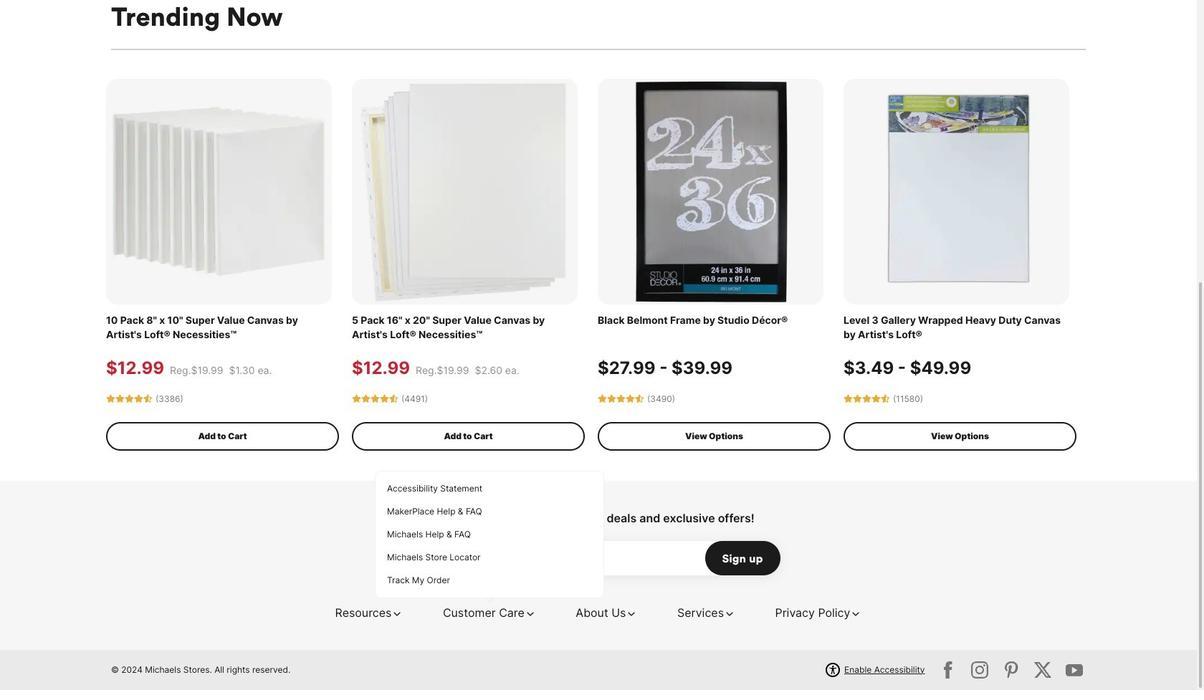 Task type: locate. For each thing, give the bounding box(es) containing it.
level 3 gallery wrapped heavy duty canvas by artist's loft® image
[[844, 79, 1070, 305]]

twitter image
[[937, 659, 960, 682], [969, 659, 992, 682], [1000, 659, 1023, 682], [1032, 659, 1055, 682]]

dialog
[[375, 471, 605, 602]]

black belmont frame by studio décor® image
[[598, 79, 824, 305]]

5 pack 16" x 20" super value canvas by artist's loft® necessities™ image
[[352, 79, 578, 305]]



Task type: vqa. For each thing, say whether or not it's contained in the screenshot.
second twitter image from right
yes



Task type: describe. For each thing, give the bounding box(es) containing it.
2 twitter image from the left
[[969, 659, 992, 682]]

4 twitter image from the left
[[1032, 659, 1055, 682]]

youtube image
[[1064, 659, 1086, 682]]

1 twitter image from the left
[[937, 659, 960, 682]]

3 twitter image from the left
[[1000, 659, 1023, 682]]

10 pack 8" x 10" super value canvas by artist's loft® necessities™ image
[[106, 79, 332, 305]]

Enter your email field
[[417, 541, 781, 576]]



